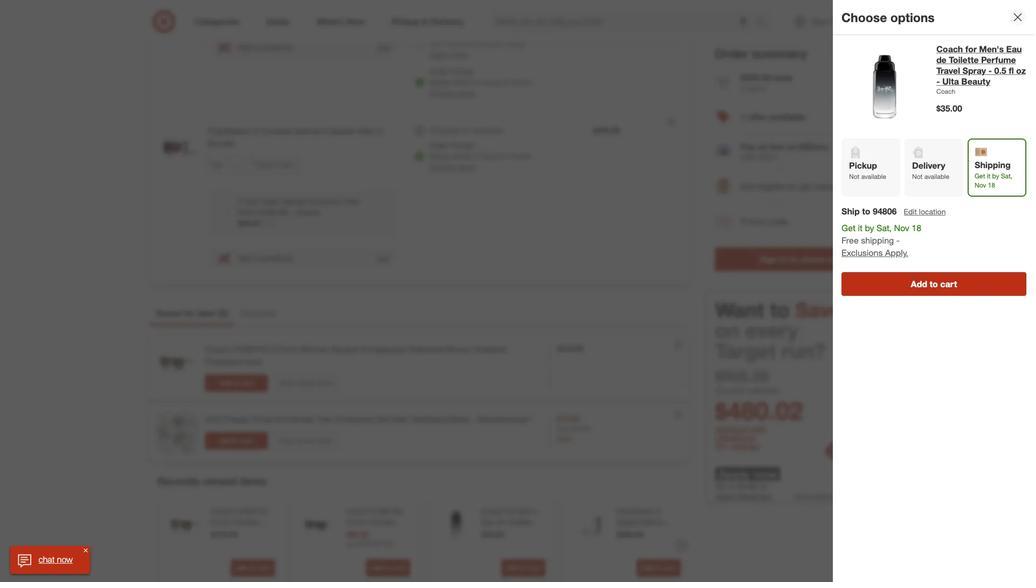 Task type: vqa. For each thing, say whether or not it's contained in the screenshot.


Task type: describe. For each thing, give the bounding box(es) containing it.
1 change from the top
[[429, 88, 456, 98]]

as down day on the left top of the page
[[450, 39, 458, 48]]

add to cart for plastic
[[219, 437, 254, 445]]

options
[[891, 10, 935, 25]]

add to cart button down apply.
[[842, 272, 1027, 296]]

sat, for get it by sat, nov 18 when you order by 12:00pm tomorrow
[[460, 3, 473, 12]]

items for square
[[317, 379, 333, 387]]

0 vertical spatial save
[[256, 14, 270, 22]]

coach for men's eau de toilette perfume travel spray - 0.5 fl oz - ulta beauty link for coach
[[937, 44, 1027, 87]]

playstation 5 console marvel's spider-man 2 bundle
[[208, 126, 383, 149]]

51mm for coach hc8279u 51mm female rectangle sunglasses
[[346, 518, 368, 527]]

subtotal
[[747, 385, 779, 396]]

learn more button
[[429, 49, 468, 60]]

get it by sat, nov 18 free shipping exclusions apply. add to cart
[[842, 223, 958, 290]]

marvel's
[[295, 126, 328, 136]]

cart inside the coach hc8374u 51mm woman square sunglasses polarized brown gradient polarized lens list item
[[241, 379, 254, 387]]

target
[[716, 339, 776, 363]]

add inside 40ct plastic finial christmas tree ornament set pale teal/gold/slate - wondershop™ list item
[[219, 437, 231, 445]]

2 vertical spatial later
[[197, 308, 216, 319]]

chat now button
[[10, 546, 90, 574]]

by inside shipping get it by sat, nov 18
[[993, 172, 1000, 180]]

year
[[244, 197, 259, 206]]

available inside delivery not available
[[925, 173, 950, 181]]

1 save for later button from the top
[[251, 10, 299, 27]]

with
[[741, 152, 756, 162]]

1 vertical spatial order
[[429, 67, 449, 76]]

1 horizontal spatial 1
[[741, 112, 746, 123]]

- inside 2 year video games protection plan ($450-$499.99) - allstate
[[290, 207, 293, 217]]

get inside same day delivery with shipt get it as soon as 6pm today learn more
[[429, 39, 442, 48]]

run?
[[782, 339, 826, 363]]

$210.00 for $210.00 add to cart
[[211, 530, 238, 539]]

de for coach for men's eau de toilette perfume travel spray - 0.5 fl oz - ulta beauty
[[497, 518, 505, 527]]

to inside $399.99 add to cart
[[656, 564, 662, 572]]

0 vertical spatial add button
[[376, 42, 391, 53]]

$499.99
[[593, 126, 620, 135]]

teal/gold/slate
[[411, 414, 469, 425]]

2 change from the top
[[429, 162, 456, 171]]

1 vertical spatial save
[[256, 161, 270, 169]]

2 hours from the top
[[481, 152, 500, 161]]

2 inside 'playstation 5 console marvel's spider-man 2 bundle'
[[378, 126, 383, 136]]

0 vertical spatial 5%
[[849, 298, 880, 322]]

2 pinole from the top
[[511, 152, 532, 161]]

finial
[[252, 414, 272, 425]]

1 vertical spatial add button
[[870, 215, 887, 228]]

reg
[[346, 540, 356, 548]]

pickup inside pickup not available
[[849, 160, 877, 171]]

for inside apply now for a credit or debit redcard
[[716, 481, 726, 492]]

51mm for coach hc8374u 51mm woman square sunglasses polarized brown gradient polarized lens
[[273, 344, 297, 355]]

chat
[[38, 555, 55, 565]]

2 store from the top
[[458, 162, 475, 171]]

sunglasses for coach hc8374u 51mm female square sunglasses polarized
[[211, 539, 250, 549]]

sign
[[760, 254, 778, 265]]

$86.50 reg $173.00 sale
[[346, 530, 395, 548]]

1 vertical spatial offer
[[748, 112, 767, 123]]

0 vertical spatial redcard
[[721, 434, 755, 444]]

sign in to check out
[[760, 254, 842, 265]]

for inside coach for men's eau de toilette perfume travel spray - 0.5 fl oz - ulta beauty
[[506, 507, 515, 516]]

it inside get it by sat, nov 18 free shipping exclusions apply. add to cart
[[858, 223, 863, 234]]

as left 6pm
[[479, 39, 487, 48]]

1 vertical spatial 1 offer available button
[[715, 100, 887, 135]]

2 change store button from the top
[[429, 162, 475, 173]]

choose options
[[842, 10, 935, 25]]

1 vertical spatial a
[[254, 253, 258, 263]]

more
[[451, 50, 468, 59]]

6pm
[[489, 39, 504, 48]]

add inside $399.99 add to cart
[[642, 564, 654, 572]]

not
[[462, 126, 472, 135]]

exclusions
[[842, 248, 883, 258]]

travel for coach for men's eau de toilette perfume travel spray - 0.5 fl oz - ulta beauty coach
[[937, 65, 961, 76]]

console inside 'playstation 5 console marvel's spider-man 2 bundle'
[[261, 126, 293, 136]]

2 within from the top
[[453, 152, 473, 161]]

restrictions
[[815, 493, 847, 501]]

substitute for the topmost add button
[[260, 43, 293, 52]]

add inside '$35.00 add to cart'
[[506, 564, 519, 572]]

add inside get it by sat, nov 18 free shipping exclusions apply. add to cart
[[911, 279, 928, 290]]

$505.28 current subtotal $480.02
[[716, 367, 804, 426]]

coach for coach hc8374u 51mm female square sunglasses polarized
[[211, 507, 233, 516]]

plastic
[[224, 414, 250, 425]]

eligible
[[757, 181, 785, 192]]

today
[[506, 39, 525, 48]]

coach for coach for men's eau de toilette perfume travel spray - 0.5 fl oz - ulta beauty coach
[[937, 44, 963, 54]]

0 horizontal spatial 1 offer available button
[[606, 11, 659, 22]]

as right low
[[787, 141, 797, 152]]

2 vertical spatial add to cart
[[371, 564, 406, 572]]

1 vertical spatial later
[[281, 161, 294, 169]]

spider-
[[330, 126, 359, 136]]

favorites
[[241, 308, 276, 319]]

affirm image
[[715, 143, 732, 161]]

$210.00 for $210.00
[[557, 344, 584, 353]]

de for coach for men's eau de toilette perfume travel spray - 0.5 fl oz - ulta beauty coach
[[937, 54, 947, 65]]

wondershop™
[[478, 414, 531, 425]]

18 for get it by sat, nov 18 when you order by 12:00pm tomorrow
[[491, 3, 499, 12]]

it inside get it by sat, nov 18 when you order by 12:00pm tomorrow
[[444, 3, 448, 12]]

shipt
[[512, 28, 529, 37]]

apply now button
[[716, 467, 780, 481]]

cart inside get it by sat, nov 18 free shipping exclusions apply. add to cart
[[941, 279, 958, 290]]

0 vertical spatial later
[[281, 14, 294, 22]]

delivery not available
[[913, 160, 950, 181]]

store pickup radio for 1st the "change store" button from the bottom of the page
[[414, 151, 425, 162]]

shop for christmas
[[279, 437, 295, 445]]

get inside get it by sat, nov 18 when you order by 12:00pm tomorrow
[[429, 3, 442, 12]]

1 within from the top
[[453, 78, 473, 87]]

18 for get it by sat, nov 18 free shipping exclusions apply. add to cart
[[912, 223, 922, 234]]

0.5 for coach for men's eau de toilette perfume travel spray - 0.5 fl oz - ulta beauty
[[508, 539, 519, 549]]

1 vertical spatial 5%
[[716, 442, 728, 452]]

square for female
[[211, 529, 235, 538]]

1 order pickup ready within 2 hours at pinole change store from the top
[[429, 67, 532, 98]]

check
[[801, 254, 826, 265]]

playstation for playstation 5 console marvel's spider-man 2 bundle
[[208, 126, 251, 136]]

$86.50
[[346, 530, 369, 539]]

now for apply
[[754, 467, 777, 481]]

$10.50
[[557, 414, 580, 423]]

edit
[[904, 207, 917, 216]]

promo code
[[741, 216, 788, 227]]

summary
[[752, 46, 808, 61]]

coach hc8374u 51mm woman square sunglasses polarized brown gradient polarized lens list item
[[149, 335, 689, 401]]

0 vertical spatial order
[[715, 46, 749, 61]]

cart inside 40ct plastic finial christmas tree ornament set pale teal/gold/slate - wondershop™ list item
[[241, 437, 254, 445]]

coach for men&#39;s eau de toilette perfume travel spray - 0.5 fl oz - ulta beauty image
[[842, 44, 928, 130]]

)
[[225, 308, 228, 319]]

location
[[919, 207, 946, 216]]

$210.00 add to cart
[[211, 530, 270, 572]]

same day delivery with shipt get it as soon as 6pm today learn more
[[429, 28, 529, 59]]

polarized for coach hc8374u 51mm woman square sunglasses polarized brown gradient polarized lens
[[408, 344, 444, 355]]

fl for coach for men's eau de toilette perfume travel spray - 0.5 fl oz - ulta beauty
[[521, 539, 525, 549]]

reg
[[557, 425, 569, 433]]

0 vertical spatial a
[[254, 43, 258, 52]]

pickup not available
[[849, 160, 887, 181]]

exclusions apply. link
[[842, 248, 909, 258]]

out
[[828, 254, 842, 265]]

2 order pickup ready within 2 hours at pinole change store from the top
[[429, 141, 532, 171]]

christmas
[[275, 414, 314, 425]]

viewed
[[203, 475, 237, 488]]

1 ready from the top
[[429, 78, 451, 87]]

add inside the coach hc8374u 51mm woman square sunglasses polarized brown gradient polarized lens list item
[[219, 379, 231, 387]]

ornament
[[335, 414, 374, 425]]

soon
[[460, 39, 477, 48]]

2 link
[[861, 10, 885, 33]]

allstate
[[295, 207, 320, 217]]

2 ready from the top
[[429, 152, 451, 161]]

oz for coach for men's eau de toilette perfume travel spray - 0.5 fl oz - ulta beauty coach
[[1017, 65, 1026, 76]]

2 vertical spatial save
[[796, 298, 843, 322]]

want to save 5% *
[[716, 298, 882, 322]]

1 offer available inside button
[[741, 112, 806, 123]]

redcard inside apply now for a credit or debit redcard
[[738, 492, 772, 503]]

to inside button
[[790, 254, 799, 265]]

1 add a substitute from the top
[[238, 43, 293, 52]]

add to cart button down coach for men's eau de toilette perfume travel spray - 0.5 fl oz - ulta beauty
[[501, 560, 546, 577]]

apply.
[[848, 493, 865, 501]]

nov for get it by sat, nov 18 when you order by 12:00pm tomorrow
[[475, 3, 489, 12]]

coach hc8374u 51mm woman square sunglasses polarized brown gradient polarized lens link
[[205, 344, 544, 368]]

5 for digital
[[657, 507, 661, 516]]

40ct plastic finial christmas tree ornament set pale teal/gold/slate - wondershop™
[[205, 414, 531, 425]]

not for delivery
[[913, 173, 923, 181]]

$52/mo.
[[799, 141, 831, 152]]

subtotal with
[[716, 425, 769, 435]]

tree
[[316, 414, 333, 425]]

94806
[[873, 206, 897, 217]]

Service plan checkbox
[[218, 208, 229, 219]]

or
[[760, 481, 768, 492]]

spray for coach for men's eau de toilette perfume travel spray - 0.5 fl oz - ulta beauty coach
[[963, 65, 987, 76]]

add to cart button inside the coach hc8374u 51mm woman square sunglasses polarized brown gradient polarized lens list item
[[205, 375, 268, 392]]

perfume for coach for men's eau de toilette perfume travel spray - 0.5 fl oz - ulta beauty coach
[[982, 54, 1016, 65]]

affirm
[[758, 152, 778, 162]]

add to cart button down coach hc8374u 51mm female square sunglasses polarized link
[[231, 560, 275, 577]]

order
[[461, 15, 477, 23]]

0.5 for coach for men's eau de toilette perfume travel spray - 0.5 fl oz - ulta beauty coach
[[995, 65, 1007, 76]]

coach hc8374u 51mm woman square sunglasses polarized brown gradient polarized lens image
[[155, 341, 198, 385]]

pickup for second the "change store" button from the bottom of the page
[[451, 67, 474, 76]]

shipping get it by sat, nov 18
[[975, 160, 1013, 189]]

savings
[[730, 442, 760, 452]]

choose options dialog
[[833, 0, 1036, 582]]

credit
[[735, 481, 757, 492]]

$505.28
[[716, 367, 769, 385]]

0 horizontal spatial not
[[741, 181, 755, 192]]

man
[[359, 126, 375, 136]]

on
[[716, 318, 740, 343]]

1 vertical spatial polarized
[[205, 356, 241, 367]]

2 down same day delivery with shipt get it as soon as 6pm today learn more
[[475, 78, 479, 87]]

spray for coach for men's eau de toilette perfume travel spray - 0.5 fl oz - ulta beauty
[[482, 539, 501, 549]]

to inside get it by sat, nov 18 free shipping exclusions apply. add to cart
[[930, 279, 938, 290]]

*some restrictions apply.
[[793, 493, 865, 501]]

add inside $210.00 add to cart
[[235, 564, 248, 572]]

1 offer available inside "cart item ready to fulfill" group
[[606, 11, 659, 21]]

($450-
[[238, 207, 259, 217]]

message
[[814, 181, 849, 192]]

learn
[[429, 50, 449, 59]]

free
[[842, 235, 859, 246]]

every
[[746, 318, 799, 343]]

playstation 5 console marvel's spider-man 2 bundle link
[[208, 125, 397, 150]]

affirm image
[[717, 145, 731, 155]]

2 save for later button from the top
[[251, 156, 299, 173]]

store pickup radio for second the "change store" button from the bottom of the page
[[414, 77, 425, 88]]

coach for coach hc8374u 51mm woman square sunglasses polarized brown gradient polarized lens
[[205, 344, 230, 355]]

shipping not available
[[429, 126, 504, 135]]

$10.50 reg $15.00 sale
[[557, 414, 590, 443]]

2 vertical spatial add button
[[376, 253, 391, 263]]



Task type: locate. For each thing, give the bounding box(es) containing it.
add to cart button down lens at the left bottom of the page
[[205, 375, 268, 392]]

1 vertical spatial 5
[[657, 507, 661, 516]]

a
[[254, 43, 258, 52], [254, 253, 258, 263], [728, 481, 733, 492]]

*
[[880, 300, 882, 308]]

cart item ready to fulfill group containing get it by sat, nov 18
[[149, 0, 689, 112]]

coach hc8374u 51mm female square sunglasses polarized image
[[167, 506, 204, 544], [167, 506, 204, 544]]

0 vertical spatial nov
[[475, 3, 489, 12]]

0 horizontal spatial female
[[234, 518, 259, 527]]

shop inside the coach hc8374u 51mm woman square sunglasses polarized brown gradient polarized lens list item
[[279, 379, 295, 387]]

add to cart down lens at the left bottom of the page
[[219, 379, 254, 387]]

as
[[450, 39, 458, 48], [479, 39, 487, 48], [758, 141, 768, 152], [787, 141, 797, 152]]

oz for coach for men's eau de toilette perfume travel spray - 0.5 fl oz - ulta beauty
[[527, 539, 535, 549]]

1 horizontal spatial perfume
[[982, 54, 1016, 65]]

female down 'hc8279u'
[[370, 518, 394, 527]]

playstation up bundle
[[208, 126, 251, 136]]

at down shipping not available
[[502, 152, 509, 161]]

redcard down apply now button
[[738, 492, 772, 503]]

sale for $86.50
[[382, 540, 395, 548]]

1 vertical spatial nov
[[975, 181, 987, 189]]

add to cart button down $399.99
[[637, 560, 681, 577]]

$210.00 inside the coach hc8374u 51mm woman square sunglasses polarized brown gradient polarized lens list item
[[557, 344, 584, 353]]

5 for console
[[253, 126, 258, 136]]

eau for coach for men's eau de toilette perfume travel spray - 0.5 fl oz - ulta beauty coach
[[1007, 44, 1022, 54]]

0 vertical spatial with
[[495, 28, 509, 37]]

eau inside coach for men's eau de toilette perfume travel spray - 0.5 fl oz - ulta beauty coach
[[1007, 44, 1022, 54]]

delivery inside delivery not available
[[913, 160, 946, 171]]

ulta inside coach for men's eau de toilette perfume travel spray - 0.5 fl oz - ulta beauty
[[482, 550, 495, 559]]

coach hc8279u 51mm female rectangle sunglasses link
[[346, 506, 408, 549]]

within down shipping not available
[[453, 152, 473, 161]]

2 left "options"
[[877, 11, 880, 18]]

travel for coach for men's eau de toilette perfume travel spray - 0.5 fl oz - ulta beauty
[[512, 529, 531, 538]]

1 store from the top
[[458, 88, 475, 98]]

ship to 94806
[[842, 206, 897, 217]]

2
[[877, 11, 880, 18], [475, 78, 479, 87], [378, 126, 383, 136], [475, 152, 479, 161], [238, 197, 242, 206], [221, 308, 225, 319]]

0 horizontal spatial 0.5
[[508, 539, 519, 549]]

0 horizontal spatial 1
[[606, 11, 610, 21]]

chat now dialog
[[10, 546, 90, 574]]

square
[[331, 344, 359, 355], [211, 529, 235, 538]]

to inside 40ct plastic finial christmas tree ornament set pale teal/gold/slate - wondershop™ list item
[[233, 437, 239, 445]]

sale inside $86.50 reg $173.00 sale
[[382, 540, 395, 548]]

oz inside coach for men's eau de toilette perfume travel spray - 0.5 fl oz - ulta beauty coach
[[1017, 65, 1026, 76]]

female for rectangle
[[370, 518, 394, 527]]

add to cart down plastic at the bottom left
[[219, 437, 254, 445]]

shop similar items
[[279, 379, 333, 387], [279, 437, 333, 445]]

playstation up the digital
[[617, 507, 655, 516]]

order left the summary
[[715, 46, 749, 61]]

0 vertical spatial men's
[[980, 44, 1004, 54]]

hc8374u for female
[[235, 507, 268, 516]]

beauty inside coach for men's eau de toilette perfume travel spray - 0.5 fl oz - ulta beauty
[[497, 550, 521, 559]]

hc8374u for woman
[[233, 344, 270, 355]]

sunglasses inside coach hc8374u 51mm woman square sunglasses polarized brown gradient polarized lens
[[361, 344, 406, 355]]

men's for coach for men's eau de toilette perfume travel spray - 0.5 fl oz - ulta beauty coach
[[980, 44, 1004, 54]]

console inside the playstation 5 digital edition console
[[617, 529, 645, 538]]

items down tree
[[317, 437, 333, 445]]

coach for coach hc8279u 51mm female rectangle sunglasses
[[346, 507, 368, 516]]

men's for coach for men's eau de toilette perfume travel spray - 0.5 fl oz - ulta beauty
[[517, 507, 537, 516]]

0 vertical spatial $210.00
[[557, 344, 584, 353]]

1 female from the left
[[234, 518, 259, 527]]

18 inside shipping get it by sat, nov 18
[[988, 181, 996, 189]]

0 horizontal spatial de
[[497, 518, 505, 527]]

console left marvel's
[[261, 126, 293, 136]]

sat, for get it by sat, nov 18 free shipping exclusions apply. add to cart
[[877, 223, 892, 234]]

to inside the coach hc8374u 51mm woman square sunglasses polarized brown gradient polarized lens list item
[[233, 379, 239, 387]]

1 vertical spatial 0.5
[[508, 539, 519, 549]]

delivery up soon
[[466, 28, 493, 37]]

fl inside coach for men's eau de toilette perfume travel spray - 0.5 fl oz - ulta beauty
[[521, 539, 525, 549]]

Store pickup radio
[[414, 77, 425, 88], [414, 151, 425, 162]]

beauty for coach for men's eau de toilette perfume travel spray - 0.5 fl oz - ulta beauty
[[497, 550, 521, 559]]

1 store pickup radio from the top
[[414, 77, 425, 88]]

0 vertical spatial hours
[[481, 78, 500, 87]]

1 vertical spatial $210.00
[[211, 530, 238, 539]]

get up free
[[842, 223, 856, 234]]

1 vertical spatial add to cart
[[219, 437, 254, 445]]

video
[[261, 197, 280, 206]]

1 vertical spatial shipping
[[975, 160, 1011, 170]]

40ct plastic finial christmas tree ornament set pale teal/gold/slate - wondershop™ list item
[[149, 405, 689, 461]]

1 hours from the top
[[481, 78, 500, 87]]

0 vertical spatial shop
[[279, 379, 295, 387]]

pay as low as $52/mo. with affirm
[[741, 141, 831, 162]]

2 shop similar items button from the top
[[275, 432, 338, 450]]

2 inside 2 year video games protection plan ($450-$499.99) - allstate
[[238, 197, 242, 206]]

1 vertical spatial pinole
[[511, 152, 532, 161]]

1 vertical spatial change
[[429, 162, 456, 171]]

spray inside coach for men's eau de toilette perfume travel spray - 0.5 fl oz - ulta beauty
[[482, 539, 501, 549]]

1 shop similar items button from the top
[[275, 375, 338, 392]]

0 horizontal spatial toilette
[[507, 518, 531, 527]]

$35.00 add to cart
[[482, 530, 541, 572]]

as up affirm on the top of the page
[[758, 141, 768, 152]]

1 vertical spatial de
[[497, 518, 505, 527]]

cart item ready to fulfill group containing playstation 5 console marvel's spider-man 2 bundle
[[149, 112, 689, 283]]

None radio
[[414, 2, 425, 12], [414, 39, 425, 50], [414, 125, 425, 136], [414, 2, 425, 12], [414, 39, 425, 50], [414, 125, 425, 136]]

$35.00 for $35.00
[[937, 103, 963, 114]]

0 horizontal spatial $35.00
[[482, 530, 504, 539]]

de inside coach for men's eau de toilette perfume travel spray - 0.5 fl oz - ulta beauty coach
[[937, 54, 947, 65]]

redcard up apply
[[721, 434, 755, 444]]

for inside coach for men's eau de toilette perfume travel spray - 0.5 fl oz - ulta beauty coach
[[966, 44, 977, 54]]

to inside $210.00 add to cart
[[250, 564, 256, 572]]

sign in to check out button
[[715, 247, 887, 271]]

nov
[[475, 3, 489, 12], [975, 181, 987, 189], [894, 223, 910, 234]]

40ct plastic finial christmas tree ornament set pale teal/gold/slate - wondershop™ link
[[205, 414, 531, 426]]

1 horizontal spatial eau
[[1007, 44, 1022, 54]]

get inside get it by sat, nov 18 free shipping exclusions apply. add to cart
[[842, 223, 856, 234]]

0 vertical spatial hc8374u
[[233, 344, 270, 355]]

- inside list item
[[472, 414, 475, 425]]

delivery up location
[[913, 160, 946, 171]]

2 vertical spatial nov
[[894, 223, 910, 234]]

51mm inside coach hc8374u 51mm woman square sunglasses polarized brown gradient polarized lens
[[273, 344, 297, 355]]

sale down reg
[[557, 434, 572, 443]]

$173.00
[[357, 540, 380, 548]]

sunglasses for coach hc8374u 51mm woman square sunglasses polarized brown gradient polarized lens
[[361, 344, 406, 355]]

40ct
[[205, 414, 222, 425]]

51mm inside coach hc8279u 51mm female rectangle sunglasses
[[346, 518, 368, 527]]

shop similar items down woman at the left
[[279, 379, 333, 387]]

0 vertical spatial cart item ready to fulfill group
[[149, 0, 689, 112]]

1 horizontal spatial ulta
[[943, 76, 959, 87]]

0 vertical spatial save for later
[[256, 14, 294, 22]]

men's inside coach for men's eau de toilette perfume travel spray - 0.5 fl oz - ulta beauty
[[517, 507, 537, 516]]

shop similar items inside the coach hc8374u 51mm woman square sunglasses polarized brown gradient polarized lens list item
[[279, 379, 333, 387]]

pickup down more
[[451, 67, 474, 76]]

similar
[[297, 379, 315, 387], [297, 437, 315, 445]]

get up learn
[[429, 39, 442, 48]]

2 left year at the left top of the page
[[238, 197, 242, 206]]

playstation 5 digital edition console
[[617, 507, 664, 538]]

2 at from the top
[[502, 152, 509, 161]]

shop for woman
[[279, 379, 295, 387]]

1 vertical spatial similar
[[297, 437, 315, 445]]

female
[[234, 518, 259, 527], [370, 518, 394, 527]]

0.5 inside coach for men's eau de toilette perfume travel spray - 0.5 fl oz - ulta beauty
[[508, 539, 519, 549]]

now right apply
[[754, 467, 777, 481]]

sunglasses inside coach hc8374u 51mm female square sunglasses polarized
[[211, 539, 250, 549]]

delivery
[[466, 28, 493, 37], [913, 160, 946, 171]]

digital
[[617, 518, 638, 527]]

$399.99
[[617, 530, 644, 539]]

0 vertical spatial 1 offer available
[[606, 11, 659, 21]]

toilette inside coach for men's eau de toilette perfume travel spray - 0.5 fl oz - ulta beauty
[[507, 518, 531, 527]]

0 vertical spatial polarized
[[408, 344, 444, 355]]

sunglasses for coach hc8279u 51mm female rectangle sunglasses
[[346, 539, 385, 549]]

1 horizontal spatial men's
[[980, 44, 1004, 54]]

hc8374u inside coach hc8374u 51mm female square sunglasses polarized
[[235, 507, 268, 516]]

$35.00 inside choose options dialog
[[937, 103, 963, 114]]

2 vertical spatial items
[[240, 475, 267, 488]]

order pickup ready within 2 hours at pinole change store down not on the left
[[429, 141, 532, 171]]

low
[[770, 141, 785, 152]]

1 horizontal spatial beauty
[[962, 76, 991, 87]]

2 cart item ready to fulfill group from the top
[[149, 112, 689, 283]]

0 horizontal spatial playstation
[[208, 126, 251, 136]]

square for woman
[[331, 344, 359, 355]]

$35.00 inside '$35.00 add to cart'
[[482, 530, 504, 539]]

playstation 5 digital edition console link
[[617, 506, 679, 538]]

get inside shipping get it by sat, nov 18
[[975, 172, 986, 180]]

woman
[[300, 344, 329, 355]]

$210.00
[[557, 344, 584, 353], [211, 530, 238, 539]]

2 horizontal spatial 51mm
[[346, 518, 368, 527]]

spray
[[963, 65, 987, 76], [482, 539, 501, 549]]

1 vertical spatial perfume
[[482, 529, 510, 538]]

shipping inside shipping get it by sat, nov 18
[[975, 160, 1011, 170]]

0 horizontal spatial offer
[[612, 11, 628, 21]]

1 shop similar items from the top
[[279, 379, 333, 387]]

ship
[[842, 206, 860, 217]]

set
[[376, 414, 389, 425]]

beauty for coach for men's eau de toilette perfume travel spray - 0.5 fl oz - ulta beauty coach
[[962, 76, 991, 87]]

plan
[[345, 197, 360, 206]]

1 save for later from the top
[[256, 14, 294, 22]]

0 vertical spatial items
[[317, 379, 333, 387]]

0 horizontal spatial delivery
[[466, 28, 493, 37]]

nov inside shipping get it by sat, nov 18
[[975, 181, 987, 189]]

0 vertical spatial oz
[[1017, 65, 1026, 76]]

games
[[282, 197, 306, 206]]

0 horizontal spatial now
[[57, 555, 73, 565]]

raisin bran breakfast cereal - 24oz - kellogg's image
[[158, 0, 201, 34]]

similar inside 40ct plastic finial christmas tree ornament set pale teal/gold/slate - wondershop™ list item
[[297, 437, 315, 445]]

1 cart item ready to fulfill group from the top
[[149, 0, 689, 112]]

$35.00 for $35.00 add to cart
[[482, 530, 504, 539]]

hc8374u up lens at the left bottom of the page
[[233, 344, 270, 355]]

1 vertical spatial now
[[57, 555, 73, 565]]

hours down 6pm
[[481, 78, 500, 87]]

now for chat
[[57, 555, 73, 565]]

add a substitute
[[238, 43, 293, 52], [238, 253, 293, 263]]

items inside 40ct plastic finial christmas tree ornament set pale teal/gold/slate - wondershop™ list item
[[317, 437, 333, 445]]

0 horizontal spatial shipping
[[429, 126, 459, 135]]

get right delivery not available
[[975, 172, 986, 180]]

toilette for coach for men's eau de toilette perfume travel spray - 0.5 fl oz - ulta beauty coach
[[949, 54, 979, 65]]

change
[[429, 88, 456, 98], [429, 162, 456, 171]]

now inside apply now for a credit or debit redcard
[[754, 467, 777, 481]]

order
[[715, 46, 749, 61], [429, 67, 449, 76], [429, 141, 449, 150]]

ready
[[429, 78, 451, 87], [429, 152, 451, 161]]

0 vertical spatial shipping
[[429, 126, 459, 135]]

de inside coach for men's eau de toilette perfume travel spray - 0.5 fl oz - ulta beauty
[[497, 518, 505, 527]]

shop similar items button down christmas at the left
[[275, 432, 338, 450]]

2 add a substitute from the top
[[238, 253, 293, 263]]

sale right $173.00
[[382, 540, 395, 548]]

0 vertical spatial shop similar items button
[[275, 375, 338, 392]]

1 vertical spatial oz
[[527, 539, 535, 549]]

0 vertical spatial sale
[[557, 434, 572, 443]]

change store button down shipping not available
[[429, 162, 475, 173]]

1 vertical spatial add a substitute
[[238, 253, 293, 263]]

men's inside coach for men's eau de toilette perfume travel spray - 0.5 fl oz - ulta beauty coach
[[980, 44, 1004, 54]]

coach for men's eau de toilette perfume travel spray - 0.5 fl oz - ulta beauty coach
[[937, 44, 1026, 95]]

edit location
[[904, 207, 946, 216]]

pale
[[391, 414, 408, 425]]

1 vertical spatial shop similar items
[[279, 437, 333, 445]]

similar for woman
[[297, 379, 315, 387]]

1 horizontal spatial sale
[[557, 434, 572, 443]]

beauty inside coach for men's eau de toilette perfume travel spray - 0.5 fl oz - ulta beauty coach
[[962, 76, 991, 87]]

ulta for coach for men's eau de toilette perfume travel spray - 0.5 fl oz - ulta beauty
[[482, 550, 495, 559]]

2 down shipping not available
[[475, 152, 479, 161]]

shop similar items for woman
[[279, 379, 333, 387]]

1 at from the top
[[502, 78, 509, 87]]

items right the viewed
[[240, 475, 267, 488]]

current
[[716, 385, 745, 396]]

store down shipping not available
[[458, 162, 475, 171]]

get up when
[[429, 3, 442, 12]]

fl inside coach for men's eau de toilette perfume travel spray - 0.5 fl oz - ulta beauty coach
[[1009, 65, 1014, 76]]

add to cart button down $173.00
[[366, 560, 410, 577]]

hours down shipping not available
[[481, 152, 500, 161]]

51mm left woman at the left
[[273, 344, 297, 355]]

2 year video games protection plan ($450-$499.99) - allstate
[[238, 197, 360, 217]]

order pickup ready within 2 hours at pinole change store
[[429, 67, 532, 98], [429, 141, 532, 171]]

0 horizontal spatial 5%
[[716, 442, 728, 452]]

items for tree
[[317, 437, 333, 445]]

1 vertical spatial delivery
[[913, 160, 946, 171]]

tomorrow
[[516, 15, 546, 23]]

offer inside "cart item ready to fulfill" group
[[612, 11, 628, 21]]

with inside same day delivery with shipt get it as soon as 6pm today learn more
[[495, 28, 509, 37]]

shipping for not
[[429, 126, 459, 135]]

female up $210.00 add to cart
[[234, 518, 259, 527]]

eau for coach for men's eau de toilette perfume travel spray - 0.5 fl oz - ulta beauty
[[482, 518, 495, 527]]

coach inside coach hc8374u 51mm female square sunglasses polarized
[[211, 507, 233, 516]]

pickup up message
[[849, 160, 877, 171]]

get it by sat, nov 18 when you order by 12:00pm tomorrow
[[429, 3, 546, 23]]

1 vertical spatial with
[[750, 425, 767, 435]]

you
[[448, 15, 459, 23]]

beauty
[[962, 76, 991, 87], [497, 550, 521, 559]]

2 horizontal spatial nov
[[975, 181, 987, 189]]

playstation inside the playstation 5 digital edition console
[[617, 507, 655, 516]]

to inside '$35.00 add to cart'
[[520, 564, 527, 572]]

search
[[751, 17, 777, 28]]

add to cart inside the coach hc8374u 51mm woman square sunglasses polarized brown gradient polarized lens list item
[[219, 379, 254, 387]]

add to cart button down plastic at the bottom left
[[205, 432, 268, 450]]

coach for men's eau de toilette perfume travel spray - 0.5 fl oz - ulta beauty link for $35.00
[[482, 506, 544, 559]]

apply now for a credit or debit redcard
[[716, 467, 777, 503]]

0 horizontal spatial sale
[[382, 540, 395, 548]]

2 vertical spatial a
[[728, 481, 733, 492]]

playstation 5 console marvel&#39;s spider-man 2 bundle image
[[158, 125, 201, 168]]

square inside coach hc8374u 51mm woman square sunglasses polarized brown gradient polarized lens
[[331, 344, 359, 355]]

hc8374u up $210.00 add to cart
[[235, 507, 268, 516]]

to
[[863, 206, 871, 217], [790, 254, 799, 265], [930, 279, 938, 290], [771, 298, 790, 322], [233, 379, 239, 387], [233, 437, 239, 445], [250, 564, 256, 572], [385, 564, 391, 572], [520, 564, 527, 572], [656, 564, 662, 572]]

square right woman at the left
[[331, 344, 359, 355]]

square inside coach hc8374u 51mm female square sunglasses polarized
[[211, 529, 235, 538]]

polarized for coach hc8374u 51mm female square sunglasses polarized
[[211, 550, 242, 559]]

0 vertical spatial sat,
[[460, 3, 473, 12]]

order down learn
[[429, 67, 449, 76]]

shop inside 40ct plastic finial christmas tree ornament set pale teal/gold/slate - wondershop™ list item
[[279, 437, 295, 445]]

coach inside coach hc8374u 51mm woman square sunglasses polarized brown gradient polarized lens
[[205, 344, 230, 355]]

with
[[495, 28, 509, 37], [750, 425, 767, 435]]

0 vertical spatial store pickup radio
[[414, 77, 425, 88]]

0 vertical spatial substitute
[[260, 43, 293, 52]]

favorites link
[[234, 303, 282, 326]]

shop down christmas at the left
[[279, 437, 295, 445]]

1 vertical spatial sale
[[382, 540, 395, 548]]

shop up christmas at the left
[[279, 379, 295, 387]]

add to cart button inside 40ct plastic finial christmas tree ornament set pale teal/gold/slate - wondershop™ list item
[[205, 432, 268, 450]]

choose
[[842, 10, 887, 25]]

sale for $10.50
[[557, 434, 572, 443]]

coach inside coach hc8279u 51mm female rectangle sunglasses
[[346, 507, 368, 516]]

playstation 5 digital edition console image
[[573, 506, 611, 544], [573, 506, 611, 544]]

it inside same day delivery with shipt get it as soon as 6pm today learn more
[[444, 39, 448, 48]]

travel inside coach for men's eau de toilette perfume travel spray - 0.5 fl oz - ulta beauty coach
[[937, 65, 961, 76]]

0 vertical spatial delivery
[[466, 28, 493, 37]]

similar down christmas at the left
[[297, 437, 315, 445]]

coach for coach for men's eau de toilette perfume travel spray - 0.5 fl oz - ulta beauty
[[482, 507, 504, 516]]

when
[[429, 15, 446, 23]]

51mm up $210.00 add to cart
[[211, 518, 232, 527]]

console down the digital
[[617, 529, 645, 538]]

pickup for 1st the "change store" button from the bottom of the page
[[451, 141, 474, 150]]

2 shop similar items from the top
[[279, 437, 333, 445]]

day
[[451, 28, 464, 37]]

change down shipping not available
[[429, 162, 456, 171]]

1 vertical spatial hc8374u
[[235, 507, 268, 516]]

toilette
[[949, 54, 979, 65], [507, 518, 531, 527]]

51mm for coach hc8374u 51mm female square sunglasses polarized
[[211, 518, 232, 527]]

2 vertical spatial sat,
[[877, 223, 892, 234]]

add to cart inside 40ct plastic finial christmas tree ornament set pale teal/gold/slate - wondershop™ list item
[[219, 437, 254, 445]]

order pickup ready within 2 hours at pinole change store down more
[[429, 67, 532, 98]]

travel inside coach for men's eau de toilette perfume travel spray - 0.5 fl oz - ulta beauty
[[512, 529, 531, 538]]

ready down shipping not available
[[429, 152, 451, 161]]

1 change store button from the top
[[429, 88, 475, 99]]

recently viewed items
[[157, 475, 267, 488]]

delivery inside same day delivery with shipt get it as soon as 6pm today learn more
[[466, 28, 493, 37]]

2 vertical spatial order
[[429, 141, 449, 150]]

0 horizontal spatial eau
[[482, 518, 495, 527]]

sunglasses inside coach hc8279u 51mm female rectangle sunglasses
[[346, 539, 385, 549]]

2 substitute from the top
[[260, 253, 293, 263]]

2 shop from the top
[[279, 437, 295, 445]]

toilette for coach for men's eau de toilette perfume travel spray - 0.5 fl oz - ulta beauty
[[507, 518, 531, 527]]

change store button down learn more button
[[429, 88, 475, 99]]

not up message
[[849, 173, 860, 181]]

not up edit
[[913, 173, 923, 181]]

1 vertical spatial substitute
[[260, 253, 293, 263]]

apply
[[719, 467, 750, 481]]

1 pinole from the top
[[511, 78, 532, 87]]

1 horizontal spatial with
[[750, 425, 767, 435]]

2 horizontal spatial 18
[[988, 181, 996, 189]]

hc8374u inside coach hc8374u 51mm woman square sunglasses polarized brown gradient polarized lens
[[233, 344, 270, 355]]

shop similar items down christmas at the left
[[279, 437, 333, 445]]

playstation inside 'playstation 5 console marvel's spider-man 2 bundle'
[[208, 126, 251, 136]]

2 save for later from the top
[[256, 161, 294, 169]]

within down more
[[453, 78, 473, 87]]

shop similar items button down woman at the left
[[275, 375, 338, 392]]

substitute
[[260, 43, 293, 52], [260, 253, 293, 263]]

5 inside 'playstation 5 console marvel's spider-man 2 bundle'
[[253, 126, 258, 136]]

sat, inside shipping get it by sat, nov 18
[[1001, 172, 1013, 180]]

now right chat
[[57, 555, 73, 565]]

polarized inside coach hc8374u 51mm female square sunglasses polarized
[[211, 550, 242, 559]]

want
[[716, 298, 765, 322]]

cart inside $399.99 add to cart
[[664, 564, 676, 572]]

cart item ready to fulfill group
[[149, 0, 689, 112], [149, 112, 689, 283]]

add to cart down $173.00
[[371, 564, 406, 572]]

not left eligible
[[741, 181, 755, 192]]

ready down learn
[[429, 78, 451, 87]]

perfume inside coach for men's eau de toilette perfume travel spray - 0.5 fl oz - ulta beauty
[[482, 529, 510, 538]]

0 vertical spatial square
[[331, 344, 359, 355]]

coach hc8374u 51mm female square sunglasses polarized
[[211, 507, 268, 559]]

female for square
[[234, 518, 259, 527]]

What can we help you find? suggestions appear below search field
[[490, 10, 759, 33]]

1 vertical spatial order pickup ready within 2 hours at pinole change store
[[429, 141, 532, 171]]

available inside pickup not available
[[862, 173, 887, 181]]

female inside coach hc8374u 51mm female square sunglasses polarized
[[234, 518, 259, 527]]

1 horizontal spatial nov
[[894, 223, 910, 234]]

0 horizontal spatial square
[[211, 529, 235, 538]]

1
[[606, 11, 610, 21], [741, 112, 746, 123]]

0 horizontal spatial 51mm
[[211, 518, 232, 527]]

redcard
[[721, 434, 755, 444], [738, 492, 772, 503]]

1 vertical spatial men's
[[517, 507, 537, 516]]

1 vertical spatial eau
[[482, 518, 495, 527]]

not for pickup
[[849, 173, 860, 181]]

add button
[[376, 42, 391, 53], [870, 215, 887, 228], [376, 253, 391, 263]]

nov for get it by sat, nov 18 free shipping exclusions apply. add to cart
[[894, 223, 910, 234]]

at down 6pm
[[502, 78, 509, 87]]

playstation
[[208, 126, 251, 136], [617, 507, 655, 516]]

1 vertical spatial $35.00
[[482, 530, 504, 539]]

fl for coach for men's eau de toilette perfume travel spray - 0.5 fl oz - ulta beauty coach
[[1009, 65, 1014, 76]]

✕ button
[[81, 546, 90, 555]]

shop similar items for christmas
[[279, 437, 333, 445]]

0.5
[[995, 65, 1007, 76], [508, 539, 519, 549]]

1 substitute from the top
[[260, 43, 293, 52]]

coach for men's eau de toilette perfume travel spray - 0.5 fl oz - ulta beauty
[[482, 507, 540, 559]]

0 vertical spatial add to cart
[[219, 379, 254, 387]]

sale
[[557, 434, 572, 443], [382, 540, 395, 548]]

shop similar items button for christmas
[[275, 432, 338, 450]]

5% savings
[[716, 442, 760, 452]]

it inside shipping get it by sat, nov 18
[[987, 172, 991, 180]]

1 horizontal spatial offer
[[748, 112, 767, 123]]

with up savings
[[750, 425, 767, 435]]

similar for christmas
[[297, 437, 315, 445]]

playstation for playstation 5 digital edition console
[[617, 507, 655, 516]]

coach hc8279u 51mm female rectangle sunglasses image
[[302, 506, 340, 544], [302, 506, 340, 544]]

store up shipping not available
[[458, 88, 475, 98]]

2 right the man
[[378, 126, 383, 136]]

order down shipping not available
[[429, 141, 449, 150]]

by inside get it by sat, nov 18 free shipping exclusions apply. add to cart
[[865, 223, 875, 234]]

1 vertical spatial square
[[211, 529, 235, 538]]

coach
[[937, 44, 963, 54], [937, 87, 956, 95], [205, 344, 230, 355], [211, 507, 233, 516], [346, 507, 368, 516], [482, 507, 504, 516]]

1 vertical spatial fl
[[521, 539, 525, 549]]

1 vertical spatial sat,
[[1001, 172, 1013, 180]]

with up 6pm
[[495, 28, 509, 37]]

1 inside "cart item ready to fulfill" group
[[606, 11, 610, 21]]

fl
[[1009, 65, 1014, 76], [521, 539, 525, 549]]

change down learn
[[429, 88, 456, 98]]

1 shop from the top
[[279, 379, 295, 387]]

cart inside '$35.00 add to cart'
[[528, 564, 541, 572]]

items down woman at the left
[[317, 379, 333, 387]]

0 horizontal spatial fl
[[521, 539, 525, 549]]

substitute for bottom add button
[[260, 253, 293, 263]]

5
[[253, 126, 258, 136], [657, 507, 661, 516]]

add to cart for hc8374u
[[219, 379, 254, 387]]

shop similar items button for woman
[[275, 375, 338, 392]]

ulta for coach for men's eau de toilette perfume travel spray - 0.5 fl oz - ulta beauty coach
[[943, 76, 959, 87]]

perfume
[[982, 54, 1016, 65], [482, 529, 510, 538]]

2 vertical spatial 18
[[912, 223, 922, 234]]

$15.00
[[571, 425, 590, 433]]

hc8279u
[[370, 507, 404, 516]]

2 store pickup radio from the top
[[414, 151, 425, 162]]

apply.
[[886, 248, 909, 258]]

add to cart
[[219, 379, 254, 387], [219, 437, 254, 445], [371, 564, 406, 572]]

2 female from the left
[[370, 518, 394, 527]]

shipping for get
[[975, 160, 1011, 170]]

2 similar from the top
[[297, 437, 315, 445]]

coach for men's eau de toilette perfume travel spray - 0.5 fl oz - ulta beauty image
[[437, 506, 475, 544], [437, 506, 475, 544]]

1 horizontal spatial fl
[[1009, 65, 1014, 76]]

a inside apply now for a credit or debit redcard
[[728, 481, 733, 492]]

1 similar from the top
[[297, 379, 315, 387]]

shop
[[279, 379, 295, 387], [279, 437, 295, 445]]

0 vertical spatial pickup
[[451, 67, 474, 76]]

0 horizontal spatial perfume
[[482, 529, 510, 538]]

0 vertical spatial travel
[[937, 65, 961, 76]]

18 inside get it by sat, nov 18 when you order by 12:00pm tomorrow
[[491, 3, 499, 12]]

2 left favorites
[[221, 308, 225, 319]]

pickup down shipping not available
[[451, 141, 474, 150]]

40ct plastic finial christmas tree ornament set pale teal/gold/slate - wondershop&#8482; image
[[155, 411, 198, 455]]

in
[[781, 254, 788, 265]]

51mm up $86.50
[[346, 518, 368, 527]]

1 horizontal spatial 5
[[657, 507, 661, 516]]

de
[[937, 54, 947, 65], [497, 518, 505, 527]]

similar down woman at the left
[[297, 379, 315, 387]]

0 vertical spatial change
[[429, 88, 456, 98]]

cart inside $210.00 add to cart
[[258, 564, 270, 572]]

1 horizontal spatial 5%
[[849, 298, 880, 322]]

perfume for coach for men's eau de toilette perfume travel spray - 0.5 fl oz - ulta beauty
[[482, 529, 510, 538]]

eau inside coach for men's eau de toilette perfume travel spray - 0.5 fl oz - ulta beauty
[[482, 518, 495, 527]]

square down the viewed
[[211, 529, 235, 538]]

ulta inside coach for men's eau de toilette perfume travel spray - 0.5 fl oz - ulta beauty coach
[[943, 76, 959, 87]]



